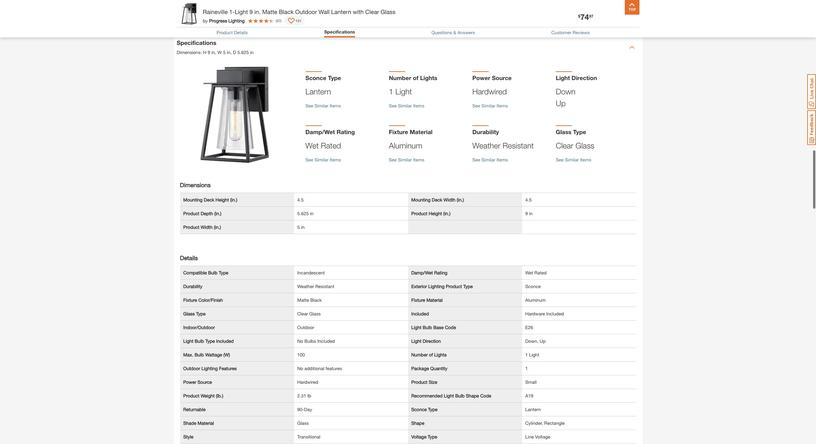 Task type: describe. For each thing, give the bounding box(es) containing it.
9 for in.
[[250, 8, 253, 15]]

2 vertical spatial sconce
[[412, 407, 427, 413]]

shade material
[[183, 421, 214, 426]]

0 vertical spatial glass type
[[556, 128, 587, 135]]

1 vertical spatial fixture material
[[412, 298, 443, 303]]

0 vertical spatial wet
[[306, 141, 319, 150]]

0 vertical spatial weather resistant
[[473, 141, 534, 150]]

1 horizontal spatial matte
[[298, 298, 309, 303]]

style
[[183, 435, 194, 440]]

light bulb base code
[[412, 325, 456, 330]]

see similar items for hardwired
[[473, 103, 508, 108]]

with
[[353, 8, 364, 15]]

5.625 inside specifications dimensions: h 9 in , w 5 in , d 5.625 in
[[238, 50, 249, 55]]

cylinder, rectangle
[[526, 421, 565, 426]]

down up
[[556, 87, 576, 108]]

2 voltage from the left
[[536, 435, 551, 440]]

outdoor for outdoor
[[298, 325, 314, 330]]

0 vertical spatial power source
[[473, 74, 512, 81]]

see similar items for weather resistant
[[473, 157, 508, 163]]

( 37 )
[[276, 18, 282, 23]]

lb
[[308, 393, 311, 399]]

(w)
[[224, 352, 230, 358]]

bulb for light bulb type included
[[195, 339, 204, 344]]

0 vertical spatial rated
[[321, 141, 341, 150]]

2 vertical spatial lantern
[[526, 407, 541, 413]]

0 vertical spatial weather
[[473, 141, 501, 150]]

0 vertical spatial material
[[410, 128, 433, 135]]

wall
[[319, 8, 330, 15]]

h
[[203, 50, 207, 55]]

131 button
[[285, 16, 305, 25]]

2 vertical spatial 1
[[526, 366, 528, 372]]

features
[[326, 366, 342, 372]]

product image
[[187, 67, 283, 163]]

in.
[[255, 8, 261, 15]]

mounting deck width (in.)
[[412, 197, 464, 203]]

1 horizontal spatial 5
[[298, 225, 300, 230]]

1 vertical spatial damp/wet rating
[[412, 270, 448, 276]]

0 vertical spatial wet rated
[[306, 141, 341, 150]]

product for product details
[[217, 30, 233, 35]]

returnable
[[183, 407, 206, 413]]

see for aluminum
[[389, 157, 397, 163]]

answers
[[458, 30, 475, 35]]

see for clear glass
[[556, 157, 564, 163]]

progress
[[209, 18, 227, 23]]

0 horizontal spatial durability
[[183, 284, 203, 289]]

included right hardware
[[547, 311, 564, 317]]

items for aluminum
[[414, 157, 425, 163]]

reviews
[[573, 30, 590, 35]]

mounting deck height (in.)
[[183, 197, 238, 203]]

recommended
[[412, 393, 443, 399]]

0 horizontal spatial width
[[201, 225, 213, 230]]

1 vertical spatial lights
[[435, 352, 447, 358]]

0 vertical spatial matte
[[262, 8, 278, 15]]

see similar items for aluminum
[[389, 157, 425, 163]]

customer reviews
[[552, 30, 590, 35]]

0 vertical spatial sconce type
[[306, 74, 341, 81]]

0 vertical spatial power
[[473, 74, 491, 81]]

size
[[429, 380, 438, 385]]

1 horizontal spatial width
[[444, 197, 456, 203]]

37
[[277, 18, 281, 23]]

0 vertical spatial damp/wet
[[306, 128, 335, 135]]

see for wet rated
[[306, 157, 314, 163]]

(in.) for product width (in.)
[[214, 225, 221, 230]]

product height (in.)
[[412, 211, 451, 216]]

product width (in.)
[[183, 225, 221, 230]]

1 vertical spatial aluminum
[[526, 298, 546, 303]]

package quantity
[[412, 366, 448, 372]]

1 horizontal spatial clear glass
[[556, 141, 595, 150]]

2 horizontal spatial 9
[[526, 211, 528, 216]]

0 horizontal spatial damp/wet rating
[[306, 128, 355, 135]]

exterior
[[412, 284, 427, 289]]

1 horizontal spatial of
[[429, 352, 433, 358]]

by progress lighting
[[203, 18, 245, 23]]

specifications for specifications
[[325, 29, 355, 35]]

questions & answers
[[432, 30, 475, 35]]

see for hardwired
[[473, 103, 481, 108]]

dimensions:
[[177, 50, 202, 55]]

raineville
[[203, 8, 228, 15]]

incandescent
[[298, 270, 325, 276]]

product size
[[412, 380, 438, 385]]

1-
[[230, 8, 235, 15]]

1 vertical spatial number of lights
[[412, 352, 447, 358]]

0 vertical spatial number
[[389, 74, 412, 81]]

cylinder,
[[526, 421, 543, 426]]

74
[[581, 12, 590, 22]]

5.625 in
[[298, 211, 314, 216]]

1 horizontal spatial lighting
[[229, 18, 245, 23]]

outdoor lighting features
[[183, 366, 237, 372]]

day
[[304, 407, 312, 413]]

down,
[[526, 339, 539, 344]]

1 horizontal spatial details
[[234, 30, 248, 35]]

0 vertical spatial lantern
[[331, 8, 352, 15]]

up for down up
[[556, 99, 566, 108]]

items for clear glass
[[581, 157, 592, 163]]

deck for width
[[432, 197, 443, 203]]

included right bulbs
[[318, 339, 335, 344]]

light bulb type included
[[183, 339, 234, 344]]

0 vertical spatial outdoor
[[296, 8, 317, 15]]

1 vertical spatial power
[[183, 380, 196, 385]]

see similar items for 1 light
[[389, 103, 425, 108]]

5 in
[[298, 225, 305, 230]]

0 horizontal spatial clear
[[298, 311, 308, 317]]

1 horizontal spatial 5.625
[[298, 211, 309, 216]]

exterior lighting product type
[[412, 284, 473, 289]]

0 horizontal spatial fixture
[[183, 298, 197, 303]]

0 vertical spatial lights
[[420, 74, 438, 81]]

1 vertical spatial resistant
[[316, 284, 335, 289]]

hardware included
[[526, 311, 564, 317]]

max.
[[183, 352, 193, 358]]

(
[[276, 18, 277, 23]]

included up light bulb base code
[[412, 311, 429, 317]]

no additional features
[[298, 366, 342, 372]]

1 vertical spatial hardwired
[[298, 380, 319, 385]]

0 vertical spatial height
[[216, 197, 229, 203]]

line
[[526, 435, 534, 440]]

100
[[298, 352, 305, 358]]

2 , from the left
[[231, 50, 232, 55]]

features
[[219, 366, 237, 372]]

0 horizontal spatial power source
[[183, 380, 212, 385]]

1 horizontal spatial hardwired
[[473, 87, 507, 96]]

0 vertical spatial number of lights
[[389, 74, 438, 81]]

similar for wet rated
[[315, 157, 329, 163]]

1 horizontal spatial rating
[[435, 270, 448, 276]]

0 vertical spatial 1 light
[[389, 87, 412, 96]]

1 vertical spatial weather resistant
[[298, 284, 335, 289]]

package
[[412, 366, 429, 372]]

2 horizontal spatial clear
[[556, 141, 574, 150]]

compatible
[[183, 270, 207, 276]]

1 vertical spatial material
[[427, 298, 443, 303]]

mounting for mounting deck height (in.)
[[183, 197, 203, 203]]

1 horizontal spatial sconce type
[[412, 407, 438, 413]]

0 vertical spatial fixture material
[[389, 128, 433, 135]]

down
[[556, 87, 576, 96]]

0 vertical spatial resistant
[[503, 141, 534, 150]]

2 4.5 from the left
[[526, 197, 532, 203]]

0 horizontal spatial direction
[[423, 339, 441, 344]]

1 vertical spatial sconce
[[526, 284, 541, 289]]

quantity
[[431, 366, 448, 372]]

recommended light bulb shape code
[[412, 393, 492, 399]]

2 vertical spatial material
[[198, 421, 214, 426]]

indoor/outdoor
[[183, 325, 215, 330]]

items for wet rated
[[330, 157, 341, 163]]

see similar items for wet rated
[[306, 157, 341, 163]]

0 vertical spatial black
[[279, 8, 294, 15]]

color/finish
[[199, 298, 223, 303]]

2 horizontal spatial fixture
[[412, 298, 426, 303]]

product for product height (in.)
[[412, 211, 428, 216]]

)
[[281, 18, 282, 23]]

line voltage
[[526, 435, 551, 440]]

residents
[[215, 7, 234, 12]]

1 horizontal spatial durability
[[473, 128, 500, 135]]

0 horizontal spatial clear glass
[[298, 311, 321, 317]]

1 4.5 from the left
[[298, 197, 304, 203]]

1 horizontal spatial code
[[481, 393, 492, 399]]

matte black
[[298, 298, 322, 303]]

deck for height
[[204, 197, 214, 203]]

0 horizontal spatial weather
[[298, 284, 314, 289]]

questions
[[432, 30, 453, 35]]

1 horizontal spatial damp/wet
[[412, 270, 433, 276]]

product for product weight (lb.)
[[183, 393, 200, 399]]

base
[[434, 325, 444, 330]]

90-day
[[298, 407, 312, 413]]

1 vertical spatial 1 light
[[526, 352, 540, 358]]

0 vertical spatial 1
[[389, 87, 394, 96]]

1 horizontal spatial source
[[492, 74, 512, 81]]

down, up
[[526, 339, 546, 344]]

rectangle
[[545, 421, 565, 426]]

1 vertical spatial black
[[311, 298, 322, 303]]



Task type: vqa. For each thing, say whether or not it's contained in the screenshot.
bottommost 1
yes



Task type: locate. For each thing, give the bounding box(es) containing it.
wet rated
[[306, 141, 341, 150], [526, 270, 547, 276]]

items for weather resistant
[[497, 157, 508, 163]]

1 vertical spatial direction
[[423, 339, 441, 344]]

see for 1 light
[[389, 103, 397, 108]]

1 horizontal spatial wet
[[526, 270, 534, 276]]

1 voltage from the left
[[412, 435, 427, 440]]

no left bulbs
[[298, 339, 303, 344]]

code
[[445, 325, 456, 330], [481, 393, 492, 399]]

bulbs
[[305, 339, 316, 344]]

display image
[[288, 18, 295, 24]]

0 horizontal spatial voltage
[[412, 435, 427, 440]]

5.625 up 5 in
[[298, 211, 309, 216]]

1 vertical spatial no
[[298, 366, 303, 372]]

(in.)
[[230, 197, 238, 203], [457, 197, 464, 203], [214, 211, 222, 216], [444, 211, 451, 216], [214, 225, 221, 230]]

9 inside specifications dimensions: h 9 in , w 5 in , d 5.625 in
[[208, 50, 210, 55]]

1 horizontal spatial sconce
[[412, 407, 427, 413]]

direction down light bulb base code
[[423, 339, 441, 344]]

caret image
[[630, 45, 635, 50]]

1 horizontal spatial power
[[473, 74, 491, 81]]

no
[[298, 339, 303, 344], [298, 366, 303, 372]]

live chat image
[[808, 74, 817, 109]]

1 vertical spatial lighting
[[429, 284, 445, 289]]

aluminum
[[389, 141, 423, 150], [526, 298, 546, 303]]

specifications down wall
[[325, 29, 355, 35]]

5 right the w
[[223, 50, 226, 55]]

0 horizontal spatial source
[[198, 380, 212, 385]]

small
[[526, 380, 537, 385]]

0 horizontal spatial glass type
[[183, 311, 206, 317]]

$
[[579, 14, 581, 18]]

no for no additional features
[[298, 366, 303, 372]]

bulb for compatible bulb type
[[208, 270, 218, 276]]

black down incandescent
[[311, 298, 322, 303]]

see for lantern
[[306, 103, 314, 108]]

california
[[195, 7, 214, 12]]

sconce type
[[306, 74, 341, 81], [412, 407, 438, 413]]

max. bulb wattage (w)
[[183, 352, 230, 358]]

by
[[203, 18, 208, 23]]

voltage
[[412, 435, 427, 440], [536, 435, 551, 440]]

outdoor up 131
[[296, 8, 317, 15]]

compatible bulb type
[[183, 270, 229, 276]]

power
[[473, 74, 491, 81], [183, 380, 196, 385]]

1 vertical spatial durability
[[183, 284, 203, 289]]

1 vertical spatial damp/wet
[[412, 270, 433, 276]]

specifications for specifications dimensions: h 9 in , w 5 in , d 5.625 in
[[177, 39, 217, 46]]

top button
[[625, 0, 640, 15]]

1 horizontal spatial wet rated
[[526, 270, 547, 276]]

0 vertical spatial 5.625
[[238, 50, 249, 55]]

lighting for outdoor lighting features
[[202, 366, 218, 372]]

1 vertical spatial matte
[[298, 298, 309, 303]]

0 horizontal spatial specifications
[[177, 39, 217, 46]]

lighting right exterior
[[429, 284, 445, 289]]

lighting down the 1-
[[229, 18, 245, 23]]

1 horizontal spatial rated
[[535, 270, 547, 276]]

1 horizontal spatial black
[[311, 298, 322, 303]]

0 horizontal spatial 5.625
[[238, 50, 249, 55]]

1 vertical spatial clear
[[556, 141, 574, 150]]

0 vertical spatial direction
[[572, 74, 598, 81]]

width up product height (in.)
[[444, 197, 456, 203]]

mounting for mounting deck width (in.)
[[412, 197, 431, 203]]

2 no from the top
[[298, 366, 303, 372]]

1 horizontal spatial deck
[[432, 197, 443, 203]]

mounting
[[183, 197, 203, 203], [412, 197, 431, 203]]

4.5 up 9 in
[[526, 197, 532, 203]]

no bulbs included
[[298, 339, 335, 344]]

0 horizontal spatial code
[[445, 325, 456, 330]]

light direction up down on the top
[[556, 74, 598, 81]]

additional
[[305, 366, 325, 372]]

1 , from the left
[[215, 50, 216, 55]]

items
[[330, 103, 341, 108], [414, 103, 425, 108], [497, 103, 508, 108], [330, 157, 341, 163], [414, 157, 425, 163], [497, 157, 508, 163], [581, 157, 592, 163]]

0 vertical spatial width
[[444, 197, 456, 203]]

(in.) for product height (in.)
[[444, 211, 451, 216]]

1 vertical spatial light direction
[[412, 339, 441, 344]]

california residents
[[195, 7, 234, 12]]

specifications button
[[325, 29, 355, 36], [325, 29, 355, 35]]

of
[[413, 74, 419, 81], [429, 352, 433, 358]]

1 deck from the left
[[204, 197, 214, 203]]

matte up (
[[262, 8, 278, 15]]

wattage
[[205, 352, 222, 358]]

bulb for light bulb base code
[[423, 325, 432, 330]]

0 vertical spatial light direction
[[556, 74, 598, 81]]

included up (w)
[[216, 339, 234, 344]]

0 vertical spatial of
[[413, 74, 419, 81]]

similar for lantern
[[315, 103, 329, 108]]

97
[[590, 14, 594, 18]]

1 horizontal spatial height
[[429, 211, 442, 216]]

see for weather resistant
[[473, 157, 481, 163]]

1 vertical spatial height
[[429, 211, 442, 216]]

1
[[389, 87, 394, 96], [526, 352, 528, 358], [526, 366, 528, 372]]

(lb.)
[[216, 393, 224, 399]]

dimensions
[[180, 181, 211, 189]]

e26
[[526, 325, 534, 330]]

1 vertical spatial shape
[[412, 421, 425, 426]]

0 horizontal spatial 4.5
[[298, 197, 304, 203]]

, left the w
[[215, 50, 216, 55]]

details down the by progress lighting
[[234, 30, 248, 35]]

1 vertical spatial number
[[412, 352, 428, 358]]

1 vertical spatial lantern
[[306, 87, 331, 96]]

0 vertical spatial clear glass
[[556, 141, 595, 150]]

no for no bulbs included
[[298, 339, 303, 344]]

9 in
[[526, 211, 533, 216]]

bulb
[[208, 270, 218, 276], [423, 325, 432, 330], [195, 339, 204, 344], [195, 352, 204, 358], [456, 393, 465, 399]]

outdoor for outdoor lighting features
[[183, 366, 200, 372]]

height down mounting deck width (in.)
[[429, 211, 442, 216]]

direction up down on the top
[[572, 74, 598, 81]]

0 vertical spatial hardwired
[[473, 87, 507, 96]]

90-
[[298, 407, 304, 413]]

0 horizontal spatial matte
[[262, 8, 278, 15]]

product details
[[217, 30, 248, 35]]

width
[[444, 197, 456, 203], [201, 225, 213, 230]]

0 horizontal spatial power
[[183, 380, 196, 385]]

up right down,
[[540, 339, 546, 344]]

items for 1 light
[[414, 103, 425, 108]]

deck up depth
[[204, 197, 214, 203]]

similar for clear glass
[[566, 157, 579, 163]]

customer
[[552, 30, 572, 35]]

similar for 1 light
[[398, 103, 412, 108]]

0 vertical spatial aluminum
[[389, 141, 423, 150]]

up inside down up
[[556, 99, 566, 108]]

1 vertical spatial glass type
[[183, 311, 206, 317]]

light direction
[[556, 74, 598, 81], [412, 339, 441, 344]]

specifications up dimensions:
[[177, 39, 217, 46]]

specifications inside specifications dimensions: h 9 in , w 5 in , d 5.625 in
[[177, 39, 217, 46]]

0 vertical spatial clear
[[366, 8, 379, 15]]

w
[[218, 50, 222, 55]]

product for product width (in.)
[[183, 225, 200, 230]]

details up compatible
[[180, 255, 198, 262]]

0 horizontal spatial rating
[[337, 128, 355, 135]]

0 horizontal spatial 1 light
[[389, 87, 412, 96]]

deck up product height (in.)
[[432, 197, 443, 203]]

mounting down dimensions
[[183, 197, 203, 203]]

weight
[[201, 393, 215, 399]]

matte
[[262, 8, 278, 15], [298, 298, 309, 303]]

fixture material
[[389, 128, 433, 135], [412, 298, 443, 303]]

questions & answers button
[[432, 30, 475, 35], [432, 30, 475, 35]]

2 mounting from the left
[[412, 197, 431, 203]]

hardware
[[526, 311, 546, 317]]

damp/wet rating
[[306, 128, 355, 135], [412, 270, 448, 276]]

shape
[[466, 393, 479, 399], [412, 421, 425, 426]]

1 vertical spatial weather
[[298, 284, 314, 289]]

voltage type
[[412, 435, 438, 440]]

transitional
[[298, 435, 321, 440]]

1 vertical spatial width
[[201, 225, 213, 230]]

2 deck from the left
[[432, 197, 443, 203]]

fixture color/finish
[[183, 298, 223, 303]]

1 horizontal spatial direction
[[572, 74, 598, 81]]

1 vertical spatial of
[[429, 352, 433, 358]]

mounting up product height (in.)
[[412, 197, 431, 203]]

1 horizontal spatial up
[[556, 99, 566, 108]]

9 for in
[[208, 50, 210, 55]]

1 horizontal spatial aluminum
[[526, 298, 546, 303]]

d
[[233, 50, 236, 55]]

matte down incandescent
[[298, 298, 309, 303]]

0 horizontal spatial rated
[[321, 141, 341, 150]]

wet
[[306, 141, 319, 150], [526, 270, 534, 276]]

bulb for max. bulb wattage (w)
[[195, 352, 204, 358]]

0 horizontal spatial damp/wet
[[306, 128, 335, 135]]

1 no from the top
[[298, 339, 303, 344]]

outdoor down the 'max.'
[[183, 366, 200, 372]]

2 vertical spatial lighting
[[202, 366, 218, 372]]

outdoor up bulbs
[[298, 325, 314, 330]]

deck
[[204, 197, 214, 203], [432, 197, 443, 203]]

1 vertical spatial source
[[198, 380, 212, 385]]

feedback link image
[[808, 110, 817, 145]]

0 vertical spatial sconce
[[306, 74, 327, 81]]

1 vertical spatial 1
[[526, 352, 528, 358]]

&
[[454, 30, 457, 35]]

0 vertical spatial code
[[445, 325, 456, 330]]

items for lantern
[[330, 103, 341, 108]]

raineville 1-light 9 in. matte black outdoor wall lantern with clear glass
[[203, 8, 396, 15]]

1 mounting from the left
[[183, 197, 203, 203]]

product image image
[[179, 3, 200, 24]]

up for down, up
[[540, 339, 546, 344]]

, left "d"
[[231, 50, 232, 55]]

height up product depth (in.)
[[216, 197, 229, 203]]

1 horizontal spatial power source
[[473, 74, 512, 81]]

,
[[215, 50, 216, 55], [231, 50, 232, 55]]

hardwired
[[473, 87, 507, 96], [298, 380, 319, 385]]

1 horizontal spatial 9
[[250, 8, 253, 15]]

number of lights
[[389, 74, 438, 81], [412, 352, 447, 358]]

5.625
[[238, 50, 249, 55], [298, 211, 309, 216]]

light direction down light bulb base code
[[412, 339, 441, 344]]

see
[[306, 103, 314, 108], [389, 103, 397, 108], [473, 103, 481, 108], [306, 157, 314, 163], [389, 157, 397, 163], [473, 157, 481, 163], [556, 157, 564, 163]]

black up )
[[279, 8, 294, 15]]

light
[[235, 8, 248, 15], [556, 74, 571, 81], [396, 87, 412, 96], [412, 325, 422, 330], [183, 339, 194, 344], [412, 339, 422, 344], [530, 352, 540, 358], [444, 393, 454, 399]]

(in.) for product depth (in.)
[[214, 211, 222, 216]]

product depth (in.)
[[183, 211, 222, 216]]

depth
[[201, 211, 213, 216]]

number
[[389, 74, 412, 81], [412, 352, 428, 358]]

1 horizontal spatial resistant
[[503, 141, 534, 150]]

lighting down the max. bulb wattage (w)
[[202, 366, 218, 372]]

power source
[[473, 74, 512, 81], [183, 380, 212, 385]]

see similar items for lantern
[[306, 103, 341, 108]]

customer reviews button
[[552, 30, 590, 35], [552, 30, 590, 35]]

similar for hardwired
[[482, 103, 496, 108]]

0 horizontal spatial height
[[216, 197, 229, 203]]

items for hardwired
[[497, 103, 508, 108]]

131
[[296, 18, 302, 23]]

product for product depth (in.)
[[183, 211, 200, 216]]

2.31
[[298, 393, 306, 399]]

weather
[[473, 141, 501, 150], [298, 284, 314, 289]]

product
[[217, 30, 233, 35], [183, 211, 200, 216], [412, 211, 428, 216], [183, 225, 200, 230], [446, 284, 462, 289], [412, 380, 428, 385], [183, 393, 200, 399]]

0 vertical spatial damp/wet rating
[[306, 128, 355, 135]]

0 horizontal spatial black
[[279, 8, 294, 15]]

$ 74 97
[[579, 12, 594, 22]]

0 horizontal spatial resistant
[[316, 284, 335, 289]]

width down depth
[[201, 225, 213, 230]]

0 horizontal spatial aluminum
[[389, 141, 423, 150]]

product for product size
[[412, 380, 428, 385]]

5 inside specifications dimensions: h 9 in , w 5 in , d 5.625 in
[[223, 50, 226, 55]]

1 vertical spatial sconce type
[[412, 407, 438, 413]]

1 horizontal spatial glass type
[[556, 128, 587, 135]]

no down 100
[[298, 366, 303, 372]]

0 horizontal spatial sconce
[[306, 74, 327, 81]]

1 horizontal spatial shape
[[466, 393, 479, 399]]

up down down on the top
[[556, 99, 566, 108]]

specifications dimensions: h 9 in , w 5 in , d 5.625 in
[[177, 39, 254, 55]]

2 vertical spatial 9
[[526, 211, 528, 216]]

durability
[[473, 128, 500, 135], [183, 284, 203, 289]]

1 horizontal spatial damp/wet rating
[[412, 270, 448, 276]]

5.625 right "d"
[[238, 50, 249, 55]]

1 vertical spatial 5
[[298, 225, 300, 230]]

type
[[328, 74, 341, 81], [574, 128, 587, 135], [219, 270, 229, 276], [464, 284, 473, 289], [196, 311, 206, 317], [205, 339, 215, 344], [428, 407, 438, 413], [428, 435, 438, 440]]

lighting for exterior lighting product type
[[429, 284, 445, 289]]

5 down 5.625 in
[[298, 225, 300, 230]]

1 vertical spatial details
[[180, 255, 198, 262]]

2 horizontal spatial lighting
[[429, 284, 445, 289]]

similar for aluminum
[[398, 157, 412, 163]]

4.5 up 5.625 in
[[298, 197, 304, 203]]

1 horizontal spatial fixture
[[389, 128, 409, 135]]

0 vertical spatial shape
[[466, 393, 479, 399]]

see similar items for clear glass
[[556, 157, 592, 163]]

0 vertical spatial durability
[[473, 128, 500, 135]]

2.31 lb
[[298, 393, 311, 399]]

0 horizontal spatial details
[[180, 255, 198, 262]]

1 vertical spatial wet
[[526, 270, 534, 276]]

outdoor
[[296, 8, 317, 15], [298, 325, 314, 330], [183, 366, 200, 372]]

0 vertical spatial source
[[492, 74, 512, 81]]

0 horizontal spatial lighting
[[202, 366, 218, 372]]

similar for weather resistant
[[482, 157, 496, 163]]

rated
[[321, 141, 341, 150], [535, 270, 547, 276]]



